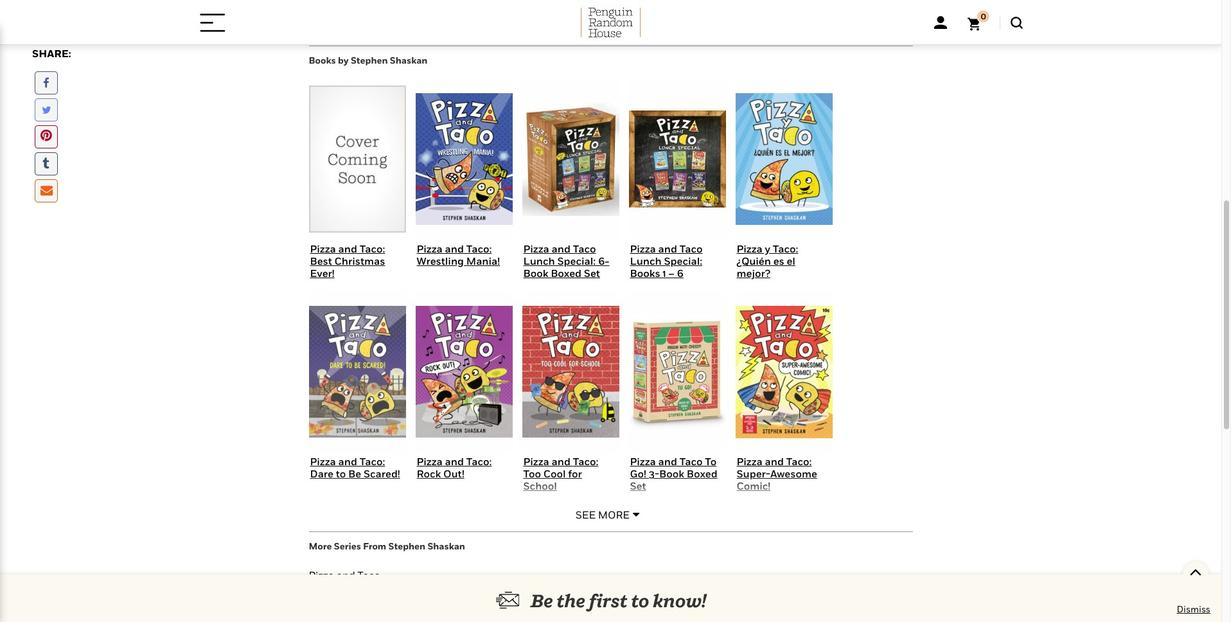 Task type: describe. For each thing, give the bounding box(es) containing it.
and for pizza and taco: wrestling mania!
[[445, 242, 464, 255]]

lunch for 1
[[630, 255, 662, 267]]

and for pizza and taco: dare to be scared!
[[338, 455, 357, 468]]

book for special:
[[523, 267, 548, 280]]

sign in image
[[934, 16, 947, 29]]

pizza and taco lunch special: 6- book boxed set
[[523, 242, 610, 280]]

boxed for lunch
[[551, 267, 582, 280]]

–
[[669, 267, 675, 280]]

pizza for pizza and taco: wrestling mania!
[[417, 242, 443, 255]]

pizza for pizza and taco
[[309, 569, 334, 582]]

pizza and taco: best christmas ever! link
[[310, 242, 385, 280]]

1 horizontal spatial stephen
[[389, 541, 426, 552]]

pizza for pizza and taco: dare to be scared!
[[310, 455, 336, 468]]

for
[[568, 467, 582, 480]]

pizza and taco: dare to be scared!
[[310, 455, 400, 480]]

more inside button
[[598, 509, 630, 522]]

special: for 6
[[664, 255, 703, 267]]

more series from stephen shaskan
[[309, 541, 465, 552]]

pinterest image
[[40, 129, 52, 143]]

0 vertical spatial shaskan
[[390, 55, 428, 66]]

out!
[[444, 467, 465, 480]]

pizza and taco: super-awesome comic! link
[[737, 455, 817, 492]]

school
[[523, 480, 557, 492]]

and for pizza and taco: rock out!
[[445, 455, 464, 468]]

pizza and taco lunch special: books 1 – 6 link
[[630, 242, 703, 280]]

dare
[[310, 467, 334, 480]]

facebook image
[[43, 78, 49, 89]]

pizza y taco: ¿quién es el mejor? link
[[737, 242, 798, 280]]

0 vertical spatial books
[[309, 55, 336, 66]]

ever!
[[310, 267, 335, 280]]

awesome
[[771, 467, 817, 480]]

taco: for awesome
[[786, 455, 812, 468]]

pizza and taco: best christmas ever!
[[310, 242, 385, 280]]

6-
[[598, 255, 610, 267]]

3-
[[649, 467, 659, 480]]

see more
[[576, 509, 630, 522]]

see
[[576, 509, 596, 522]]

pizza and taco: dare to be scared! link
[[310, 455, 400, 480]]

pizza and taco to go! 3-book boxed set
[[630, 455, 718, 492]]

wrestling
[[417, 255, 464, 267]]

the
[[557, 590, 586, 611]]

1 vertical spatial shaskan
[[428, 541, 465, 552]]

¿quién
[[737, 255, 771, 267]]

to inside 'pizza and taco: dare to be scared!'
[[336, 467, 346, 480]]

and for pizza and taco: best christmas ever!
[[338, 242, 357, 255]]

pizza and taco: wrestling mania! link
[[417, 242, 500, 267]]

series
[[334, 541, 361, 552]]

pizza y taco: ¿quién es el mejor?
[[737, 242, 798, 280]]

books inside pizza and taco lunch special: books 1 – 6
[[630, 267, 660, 280]]

pizza for pizza and taco: best christmas ever!
[[310, 242, 336, 255]]

pizza and taco
[[309, 569, 380, 582]]

pizza and taco: rock out!
[[417, 455, 492, 480]]

too
[[523, 467, 541, 480]]

and for pizza and taco to go! 3-book boxed set
[[658, 455, 677, 468]]

boxed for to
[[687, 467, 718, 480]]

special: for set
[[558, 255, 596, 267]]

dismiss
[[1177, 603, 1211, 614]]

pizza and taco: too cool for school link
[[523, 455, 599, 492]]

taco: for to
[[360, 455, 385, 468]]

pizza and taco lunch special: 6- book boxed set link
[[523, 242, 610, 280]]



Task type: locate. For each thing, give the bounding box(es) containing it.
and for pizza and taco
[[337, 569, 355, 582]]

pizza right mania! on the top
[[523, 242, 549, 255]]

2 lunch from the left
[[630, 255, 662, 267]]

go!
[[630, 467, 646, 480]]

taco: right y in the right top of the page
[[773, 242, 798, 255]]

set inside pizza and taco to go! 3-book boxed set
[[630, 480, 646, 492]]

1 horizontal spatial set
[[630, 480, 646, 492]]

0 horizontal spatial book
[[523, 267, 548, 280]]

book inside pizza and taco to go! 3-book boxed set
[[659, 467, 684, 480]]

0 vertical spatial to
[[336, 467, 346, 480]]

taco: for cool
[[573, 455, 599, 468]]

taco for pizza and taco lunch special: books 1 – 6
[[680, 242, 703, 255]]

know!
[[653, 590, 707, 611]]

expand/collapse sign up banner image
[[1190, 562, 1202, 581]]

1 horizontal spatial to
[[631, 590, 649, 611]]

taco: right best
[[360, 242, 385, 255]]

and up the 1
[[658, 242, 677, 255]]

taco: inside pizza and taco: too cool for school
[[573, 455, 599, 468]]

be inside 'pizza and taco: dare to be scared!'
[[348, 467, 361, 480]]

pizza up comic!
[[737, 455, 763, 468]]

pizza for pizza and taco to go! 3-book boxed set
[[630, 455, 656, 468]]

1 lunch from the left
[[523, 255, 555, 267]]

books left the 1
[[630, 267, 660, 280]]

taco: for mania!
[[466, 242, 492, 255]]

lunch left the 1
[[630, 255, 662, 267]]

book for go!
[[659, 467, 684, 480]]

special: inside pizza and taco lunch special: 6- book boxed set
[[558, 255, 596, 267]]

twitter image
[[42, 105, 51, 115]]

mejor?
[[737, 267, 771, 280]]

and left mania! on the top
[[445, 242, 464, 255]]

pizza left the scared! at the bottom of page
[[310, 455, 336, 468]]

pizza and taco: super-awesome comic!
[[737, 455, 817, 492]]

book
[[523, 267, 548, 280], [659, 467, 684, 480]]

and for pizza and taco: too cool for school
[[552, 455, 571, 468]]

christmas
[[335, 255, 385, 267]]

rock
[[417, 467, 441, 480]]

pizza inside pizza and taco: too cool for school
[[523, 455, 549, 468]]

boxed
[[551, 267, 582, 280], [687, 467, 718, 480]]

lunch for book
[[523, 255, 555, 267]]

1 vertical spatial books
[[630, 267, 660, 280]]

books
[[309, 55, 336, 66], [630, 267, 660, 280]]

share:
[[32, 47, 71, 60]]

super-
[[737, 467, 771, 480]]

1 horizontal spatial books
[[630, 267, 660, 280]]

be left the
[[531, 590, 553, 611]]

first
[[589, 590, 628, 611]]

books by stephen shaskan
[[309, 55, 428, 66]]

pizza for pizza and taco: too cool for school
[[523, 455, 549, 468]]

taco: right dare
[[360, 455, 385, 468]]

special:
[[558, 255, 596, 267], [664, 255, 703, 267]]

taco: right wrestling
[[466, 242, 492, 255]]

taco down from
[[358, 569, 380, 582]]

0 horizontal spatial books
[[309, 55, 336, 66]]

set inside pizza and taco lunch special: 6- book boxed set
[[584, 267, 600, 280]]

pizza for pizza and taco lunch special: 6- book boxed set
[[523, 242, 549, 255]]

more right see
[[598, 509, 630, 522]]

and inside pizza and taco: wrestling mania!
[[445, 242, 464, 255]]

pizza and taco: rock out! link
[[417, 455, 492, 480]]

taco for pizza and taco to go! 3-book boxed set
[[680, 455, 703, 468]]

and right too
[[552, 455, 571, 468]]

taco: inside 'pizza and taco: dare to be scared!'
[[360, 455, 385, 468]]

boxed inside pizza and taco lunch special: 6- book boxed set
[[551, 267, 582, 280]]

0 horizontal spatial stephen
[[351, 55, 388, 66]]

stephen
[[351, 55, 388, 66], [389, 541, 426, 552]]

and inside pizza and taco: too cool for school
[[552, 455, 571, 468]]

and for pizza and taco: super-awesome comic!
[[765, 455, 784, 468]]

mania!
[[466, 255, 500, 267]]

and inside pizza and taco: best christmas ever!
[[338, 242, 357, 255]]

pizza inside pizza and taco: rock out!
[[417, 455, 443, 468]]

be left the scared! at the bottom of page
[[348, 467, 361, 480]]

search image
[[1011, 16, 1023, 29]]

taco left to
[[680, 455, 703, 468]]

pizza for pizza and taco: rock out!
[[417, 455, 443, 468]]

from
[[363, 541, 386, 552]]

0 vertical spatial set
[[584, 267, 600, 280]]

and inside pizza and taco: rock out!
[[445, 455, 464, 468]]

1 horizontal spatial be
[[531, 590, 553, 611]]

lunch
[[523, 255, 555, 267], [630, 255, 662, 267]]

shaskan
[[390, 55, 428, 66], [428, 541, 465, 552]]

1 vertical spatial stephen
[[389, 541, 426, 552]]

es
[[774, 255, 785, 267]]

pizza and taco to go! 3-book boxed set link
[[630, 455, 718, 492]]

1 vertical spatial be
[[531, 590, 553, 611]]

scared!
[[364, 467, 400, 480]]

taco: inside pizza and taco: best christmas ever!
[[360, 242, 385, 255]]

pizza and taco: too cool for school
[[523, 455, 599, 492]]

0 vertical spatial more
[[598, 509, 630, 522]]

and left '6-'
[[552, 242, 571, 255]]

pizza for pizza y taco: ¿quién es el mejor?
[[737, 242, 763, 255]]

pizza for pizza and taco: super-awesome comic!
[[737, 455, 763, 468]]

pizza left out!
[[417, 455, 443, 468]]

be the first to know!
[[531, 590, 707, 611]]

taco: inside pizza and taco: rock out!
[[466, 455, 492, 468]]

2 special: from the left
[[664, 255, 703, 267]]

pizza inside 'pizza and taco: dare to be scared!'
[[310, 455, 336, 468]]

1
[[663, 267, 666, 280]]

set for special:
[[584, 267, 600, 280]]

taco for pizza and taco lunch special: 6- book boxed set
[[573, 242, 596, 255]]

1 vertical spatial book
[[659, 467, 684, 480]]

pizza up school
[[523, 455, 549, 468]]

and for pizza and taco lunch special: books 1 – 6
[[658, 242, 677, 255]]

to right first
[[631, 590, 649, 611]]

pizza inside pizza y taco: ¿quién es el mejor?
[[737, 242, 763, 255]]

lunch right mania! on the top
[[523, 255, 555, 267]]

taco: right super-
[[786, 455, 812, 468]]

0 horizontal spatial be
[[348, 467, 361, 480]]

see more button
[[569, 505, 653, 524]]

0 vertical spatial boxed
[[551, 267, 582, 280]]

taco for pizza and taco
[[358, 569, 380, 582]]

0 horizontal spatial special:
[[558, 255, 596, 267]]

comic!
[[737, 480, 771, 492]]

tumblr image
[[42, 158, 49, 170]]

taco: inside pizza and taco: wrestling mania!
[[466, 242, 492, 255]]

boxed inside pizza and taco to go! 3-book boxed set
[[687, 467, 718, 480]]

lunch inside pizza and taco lunch special: books 1 – 6
[[630, 255, 662, 267]]

special: inside pizza and taco lunch special: books 1 – 6
[[664, 255, 703, 267]]

pizza left y in the right top of the page
[[737, 242, 763, 255]]

pizza right '6-'
[[630, 242, 656, 255]]

and inside 'pizza and taco: dare to be scared!'
[[338, 455, 357, 468]]

pizza inside pizza and taco lunch special: 6- book boxed set
[[523, 242, 549, 255]]

pizza inside pizza and taco lunch special: books 1 – 6
[[630, 242, 656, 255]]

1 vertical spatial set
[[630, 480, 646, 492]]

pizza for pizza and taco lunch special: books 1 – 6
[[630, 242, 656, 255]]

taco: inside the "pizza and taco: super-awesome comic!"
[[786, 455, 812, 468]]

be
[[348, 467, 361, 480], [531, 590, 553, 611]]

stephen right from
[[389, 541, 426, 552]]

pizza and taco lunch special: books 1 – 6
[[630, 242, 703, 280]]

and right rock
[[445, 455, 464, 468]]

books left by
[[309, 55, 336, 66]]

book right mania! on the top
[[523, 267, 548, 280]]

by
[[338, 55, 349, 66]]

dismiss link
[[1177, 603, 1211, 616]]

book right go!
[[659, 467, 684, 480]]

set
[[584, 267, 600, 280], [630, 480, 646, 492]]

1 special: from the left
[[558, 255, 596, 267]]

penguin random house image
[[581, 8, 641, 37]]

1 horizontal spatial boxed
[[687, 467, 718, 480]]

0 horizontal spatial more
[[309, 541, 332, 552]]

taco left '6-'
[[573, 242, 596, 255]]

pizza inside pizza and taco to go! 3-book boxed set
[[630, 455, 656, 468]]

taco inside pizza and taco lunch special: 6- book boxed set
[[573, 242, 596, 255]]

and inside pizza and taco lunch special: 6- book boxed set
[[552, 242, 571, 255]]

taco inside pizza and taco lunch special: books 1 – 6
[[680, 242, 703, 255]]

to right dare
[[336, 467, 346, 480]]

1 vertical spatial to
[[631, 590, 649, 611]]

taco
[[573, 242, 596, 255], [680, 242, 703, 255], [680, 455, 703, 468], [358, 569, 380, 582]]

taco: for out!
[[466, 455, 492, 468]]

1 vertical spatial boxed
[[687, 467, 718, 480]]

best
[[310, 255, 332, 267]]

taco up 6
[[680, 242, 703, 255]]

taco:
[[360, 242, 385, 255], [466, 242, 492, 255], [773, 242, 798, 255], [360, 455, 385, 468], [466, 455, 492, 468], [573, 455, 599, 468], [786, 455, 812, 468]]

y
[[765, 242, 771, 255]]

0 vertical spatial be
[[348, 467, 361, 480]]

pizza inside pizza and taco: best christmas ever!
[[310, 242, 336, 255]]

1 horizontal spatial lunch
[[630, 255, 662, 267]]

and inside pizza and taco lunch special: books 1 – 6
[[658, 242, 677, 255]]

1 horizontal spatial more
[[598, 509, 630, 522]]

and inside the "pizza and taco: super-awesome comic!"
[[765, 455, 784, 468]]

pizza up see more button
[[630, 455, 656, 468]]

and right dare
[[338, 455, 357, 468]]

taco inside pizza and taco to go! 3-book boxed set
[[680, 455, 703, 468]]

1 horizontal spatial book
[[659, 467, 684, 480]]

1 vertical spatial more
[[309, 541, 332, 552]]

and inside pizza and taco to go! 3-book boxed set
[[658, 455, 677, 468]]

set for go!
[[630, 480, 646, 492]]

taco: right out!
[[466, 455, 492, 468]]

taco: for christmas
[[360, 242, 385, 255]]

0 vertical spatial book
[[523, 267, 548, 280]]

pizza
[[310, 242, 336, 255], [417, 242, 443, 255], [523, 242, 549, 255], [630, 242, 656, 255], [737, 242, 763, 255], [310, 455, 336, 468], [417, 455, 443, 468], [523, 455, 549, 468], [630, 455, 656, 468], [737, 455, 763, 468], [309, 569, 334, 582]]

6
[[677, 267, 684, 280]]

more
[[598, 509, 630, 522], [309, 541, 332, 552]]

boxed right 3-
[[687, 467, 718, 480]]

to
[[705, 455, 717, 468]]

boxed left '6-'
[[551, 267, 582, 280]]

0 horizontal spatial to
[[336, 467, 346, 480]]

0 vertical spatial stephen
[[351, 55, 388, 66]]

stephen right by
[[351, 55, 388, 66]]

pizza and taco: wrestling mania!
[[417, 242, 500, 267]]

pizza down series
[[309, 569, 334, 582]]

envelope image
[[40, 184, 53, 197]]

pizza inside the "pizza and taco: super-awesome comic!"
[[737, 455, 763, 468]]

and for pizza and taco lunch special: 6- book boxed set
[[552, 242, 571, 255]]

taco: inside pizza y taco: ¿quién es el mejor?
[[773, 242, 798, 255]]

pizza left mania! on the top
[[417, 242, 443, 255]]

and
[[338, 242, 357, 255], [445, 242, 464, 255], [552, 242, 571, 255], [658, 242, 677, 255], [338, 455, 357, 468], [445, 455, 464, 468], [552, 455, 571, 468], [658, 455, 677, 468], [765, 455, 784, 468], [337, 569, 355, 582]]

and right go!
[[658, 455, 677, 468]]

and right best
[[338, 242, 357, 255]]

and up comic!
[[765, 455, 784, 468]]

el
[[787, 255, 796, 267]]

book inside pizza and taco lunch special: 6- book boxed set
[[523, 267, 548, 280]]

pizza and taco link
[[309, 569, 380, 582]]

taco: right cool
[[573, 455, 599, 468]]

pizza inside pizza and taco: wrestling mania!
[[417, 242, 443, 255]]

more left series
[[309, 541, 332, 552]]

taco: for es
[[773, 242, 798, 255]]

pizza up ever!
[[310, 242, 336, 255]]

to
[[336, 467, 346, 480], [631, 590, 649, 611]]

0 horizontal spatial boxed
[[551, 267, 582, 280]]

cool
[[544, 467, 566, 480]]

1 horizontal spatial special:
[[664, 255, 703, 267]]

0 horizontal spatial set
[[584, 267, 600, 280]]

and down series
[[337, 569, 355, 582]]

0 horizontal spatial lunch
[[523, 255, 555, 267]]

shopping cart image
[[968, 10, 989, 31]]

lunch inside pizza and taco lunch special: 6- book boxed set
[[523, 255, 555, 267]]



Task type: vqa. For each thing, say whether or not it's contained in the screenshot.
1st LUNCH from the left
yes



